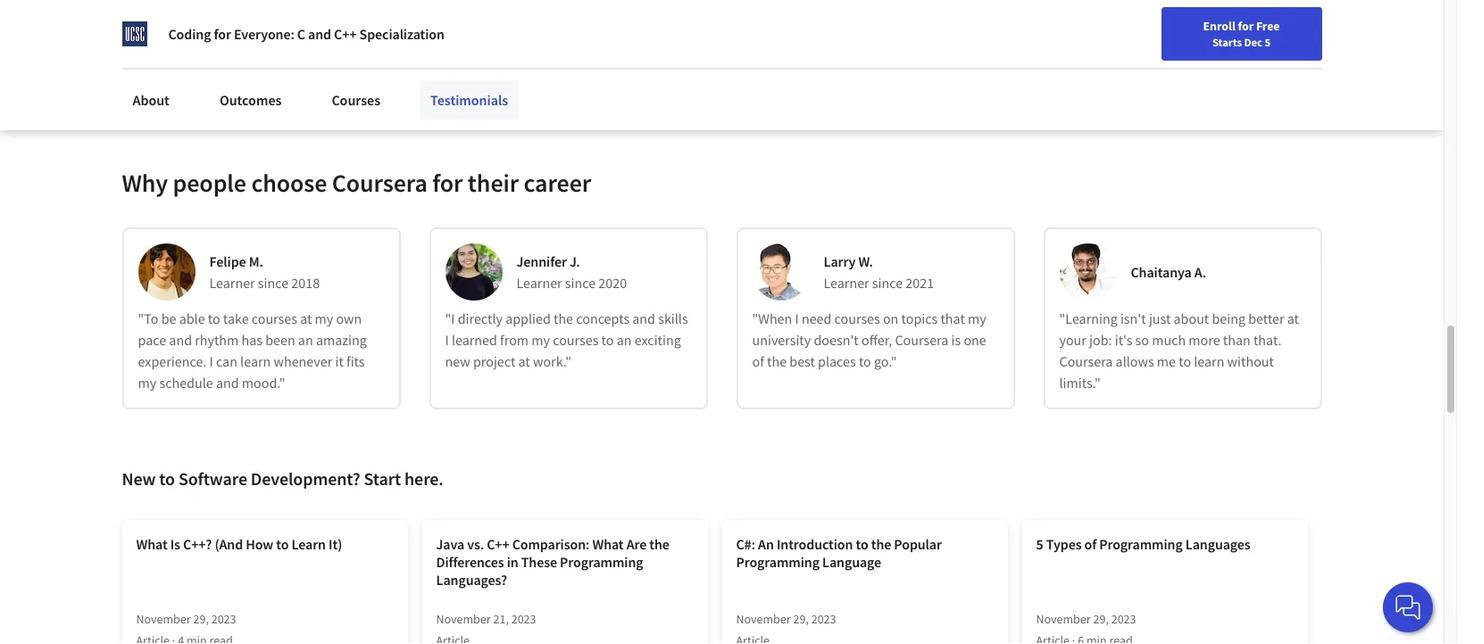 Task type: describe. For each thing, give the bounding box(es) containing it.
at for courses
[[300, 310, 312, 328]]

has
[[242, 331, 263, 349]]

courses link
[[321, 80, 391, 120]]

language
[[822, 554, 881, 571]]

since for m.
[[258, 274, 289, 292]]

in
[[507, 554, 518, 571]]

i inside "to be able to take courses at my own pace and rhythm has been an amazing experience. i can learn whenever it fits my schedule and mood."
[[209, 353, 213, 370]]

java vs. c++ comparison: what are the differences in these programming languages?
[[436, 536, 670, 589]]

pace
[[138, 331, 166, 349]]

chaitanya a.
[[1131, 263, 1206, 281]]

to inside "to be able to take courses at my own pace and rhythm has been an amazing experience. i can learn whenever it fits my schedule and mood."
[[208, 310, 220, 328]]

development?
[[251, 468, 360, 490]]

and down can at the bottom left
[[216, 374, 239, 392]]

to inside "i directly applied the concepts and skills i learned from my courses to an exciting new project at work."
[[601, 331, 614, 349]]

java
[[436, 536, 464, 554]]

november for c#: an introduction to the popular programming language
[[736, 612, 791, 628]]

more
[[1189, 331, 1220, 349]]

choose
[[251, 167, 327, 199]]

the inside 'c#: an introduction to the popular programming language'
[[871, 536, 891, 554]]

november 29, 2023 for of
[[1036, 612, 1136, 628]]

languages
[[1186, 536, 1251, 554]]

1 • from the left
[[207, 70, 211, 87]]

enroll
[[1203, 18, 1236, 34]]

testimonials
[[430, 91, 508, 109]]

part
[[341, 42, 373, 64]]

learner for larry
[[824, 274, 869, 292]]

29, for c++?
[[193, 612, 209, 628]]

learn
[[292, 536, 326, 554]]

specialization
[[359, 25, 445, 43]]

november 21, 2023
[[436, 612, 536, 628]]

2 • from the left
[[270, 70, 274, 87]]

at inside "i directly applied the concepts and skills i learned from my courses to an exciting new project at work."
[[518, 353, 530, 370]]

1 horizontal spatial c++
[[334, 25, 357, 43]]

"to
[[138, 310, 158, 328]]

everyone:
[[234, 25, 294, 43]]

is
[[951, 331, 961, 349]]

outcomes
[[220, 91, 282, 109]]

courses inside "when i need courses on topics that my university doesn't offer, coursera is one of the best places to go."
[[834, 310, 880, 328]]

larry w. learner since 2021
[[824, 253, 934, 292]]

mood."
[[242, 374, 285, 392]]

1 horizontal spatial c
[[297, 25, 305, 43]]

a.
[[1195, 263, 1206, 281]]

c#:
[[736, 536, 755, 554]]

work."
[[533, 353, 571, 370]]

be
[[161, 310, 176, 328]]

topics
[[901, 310, 938, 328]]

to right new
[[159, 468, 175, 490]]

testimonials link
[[420, 80, 519, 120]]

4.5
[[281, 70, 298, 87]]

since for w.
[[872, 274, 903, 292]]

about
[[133, 91, 170, 109]]

isn't
[[1121, 310, 1146, 328]]

"learning isn't just about being better at your job: it's so much more than that. coursera allows me to learn without limits."
[[1059, 310, 1299, 392]]

my inside "i directly applied the concepts and skills i learned from my courses to an exciting new project at work."
[[532, 331, 550, 349]]

doesn't
[[814, 331, 859, 349]]

people
[[173, 167, 246, 199]]

course 4 • 14 hours • 4.5
[[155, 70, 298, 87]]

2021
[[906, 274, 934, 292]]

(
[[323, 70, 327, 87]]

places
[[818, 353, 856, 370]]

is
[[170, 536, 180, 554]]

an inside "i directly applied the concepts and skills i learned from my courses to an exciting new project at work."
[[617, 331, 632, 349]]

5 types of programming languages
[[1036, 536, 1251, 554]]

courses inside "i directly applied the concepts and skills i learned from my courses to an exciting new project at work."
[[553, 331, 599, 349]]

21,
[[493, 612, 509, 628]]

to inside "learning isn't just about being better at your job: it's so much more than that. coursera allows me to learn without limits."
[[1179, 353, 1191, 370]]

than
[[1223, 331, 1251, 349]]

university of california, santa cruz image
[[122, 21, 147, 46]]

that
[[941, 310, 965, 328]]

coding for everyone: c and c++ specialization
[[168, 25, 445, 43]]

able
[[179, 310, 205, 328]]

concepts
[[576, 310, 630, 328]]

at for better
[[1287, 310, 1299, 328]]

1 horizontal spatial for
[[432, 167, 463, 199]]

29, for introduction
[[793, 612, 809, 628]]

better
[[1248, 310, 1285, 328]]

"when
[[752, 310, 792, 328]]

here.
[[405, 468, 444, 490]]

coursera inside "learning isn't just about being better at your job: it's so much more than that. coursera allows me to learn without limits."
[[1059, 353, 1113, 370]]

chat with us image
[[1394, 594, 1422, 622]]

"i directly applied the concepts and skills i learned from my courses to an exciting new project at work."
[[445, 310, 688, 370]]

since for j.
[[565, 274, 596, 292]]

much
[[1152, 331, 1186, 349]]

2 horizontal spatial programming
[[1099, 536, 1183, 554]]

whenever
[[274, 353, 332, 370]]

courses
[[332, 91, 380, 109]]

coding
[[168, 25, 211, 43]]

enroll for free starts dec 5
[[1203, 18, 1280, 49]]

to right how
[[276, 536, 289, 554]]

what is c++? (and how to learn it)
[[136, 536, 342, 554]]

"i
[[445, 310, 455, 328]]

without
[[1227, 353, 1274, 370]]

of inside "when i need courses on topics that my university doesn't offer, coursera is one of the best places to go."
[[752, 353, 764, 370]]

exciting
[[635, 331, 681, 349]]

november for java vs. c++ comparison: what are the differences in these programming languages?
[[436, 612, 491, 628]]

5 inside enroll for free starts dec 5
[[1265, 35, 1271, 49]]

coursera inside "when i need courses on topics that my university doesn't offer, coursera is one of the best places to go."
[[895, 331, 949, 349]]

c++ inside java vs. c++ comparison: what are the differences in these programming languages?
[[487, 536, 509, 554]]

larry
[[824, 253, 856, 270]]

to inside "when i need courses on topics that my university doesn't offer, coursera is one of the best places to go."
[[859, 353, 871, 370]]

it's
[[1115, 331, 1133, 349]]

courses inside "to be able to take courses at my own pace and rhythm has been an amazing experience. i can learn whenever it fits my schedule and mood."
[[252, 310, 297, 328]]

rhythm
[[195, 331, 239, 349]]

types
[[1046, 536, 1082, 554]]

allows
[[1116, 353, 1154, 370]]



Task type: vqa. For each thing, say whether or not it's contained in the screenshot.
"Enroll for Free Starts Dec 5"
yes



Task type: locate. For each thing, give the bounding box(es) containing it.
1 horizontal spatial what
[[592, 536, 624, 554]]

i left can at the bottom left
[[209, 353, 213, 370]]

"to be able to take courses at my own pace and rhythm has been an amazing experience. i can learn whenever it fits my schedule and mood."
[[138, 310, 367, 392]]

2 horizontal spatial courses
[[834, 310, 880, 328]]

2023 for (and
[[211, 612, 236, 628]]

1 29, from the left
[[193, 612, 209, 628]]

at down 2018
[[300, 310, 312, 328]]

29, down the c++?
[[193, 612, 209, 628]]

coursera up limits."
[[1059, 353, 1113, 370]]

c++ right vs.
[[487, 536, 509, 554]]

1 horizontal spatial november 29, 2023
[[736, 612, 836, 628]]

why people choose coursera for their career
[[122, 167, 591, 199]]

november 29, 2023 down types
[[1036, 612, 1136, 628]]

(and
[[215, 536, 243, 554]]

( 310 ratings )
[[323, 70, 387, 87]]

2023 for comparison:
[[511, 612, 536, 628]]

to down concepts in the left of the page
[[601, 331, 614, 349]]

for left their
[[432, 167, 463, 199]]

3 november 29, 2023 from the left
[[1036, 612, 1136, 628]]

c++ up course on the top left of page
[[155, 42, 183, 64]]

your
[[1059, 331, 1087, 349]]

jennifer
[[517, 253, 567, 270]]

2 horizontal spatial at
[[1287, 310, 1299, 328]]

the right are
[[649, 536, 670, 554]]

i left need
[[795, 310, 799, 328]]

learner
[[209, 274, 255, 292], [517, 274, 562, 292], [824, 274, 869, 292]]

november 29, 2023
[[136, 612, 236, 628], [736, 612, 836, 628], [1036, 612, 1136, 628]]

on
[[883, 310, 899, 328]]

need
[[802, 310, 832, 328]]

• right 4
[[207, 70, 211, 87]]

1 november from the left
[[136, 612, 191, 628]]

0 vertical spatial of
[[752, 353, 764, 370]]

4 2023 from the left
[[1111, 612, 1136, 628]]

introduction
[[777, 536, 853, 554]]

at inside "learning isn't just about being better at your job: it's so much more than that. coursera allows me to learn without limits."
[[1287, 310, 1299, 328]]

2023
[[211, 612, 236, 628], [511, 612, 536, 628], [811, 612, 836, 628], [1111, 612, 1136, 628]]

29,
[[193, 612, 209, 628], [793, 612, 809, 628], [1093, 612, 1109, 628]]

at inside "to be able to take courses at my own pace and rhythm has been an amazing experience. i can learn whenever it fits my schedule and mood."
[[300, 310, 312, 328]]

at
[[300, 310, 312, 328], [1287, 310, 1299, 328], [518, 353, 530, 370]]

and up exciting
[[632, 310, 655, 328]]

310
[[327, 70, 345, 87]]

2023 right 21,
[[511, 612, 536, 628]]

what
[[136, 536, 168, 554], [592, 536, 624, 554]]

1 horizontal spatial courses
[[553, 331, 599, 349]]

29, for of
[[1093, 612, 1109, 628]]

programming left languages
[[1099, 536, 1183, 554]]

0 horizontal spatial •
[[207, 70, 211, 87]]

0 horizontal spatial programming
[[560, 554, 643, 571]]

programming inside 'c#: an introduction to the popular programming language'
[[736, 554, 820, 571]]

•
[[207, 70, 211, 87], [270, 70, 274, 87]]

0 horizontal spatial for
[[214, 25, 231, 43]]

2 horizontal spatial coursera
[[1059, 353, 1113, 370]]

2 horizontal spatial for
[[1238, 18, 1254, 34]]

2 an from the left
[[617, 331, 632, 349]]

c++ left b
[[334, 25, 357, 43]]

learn inside "to be able to take courses at my own pace and rhythm has been an amazing experience. i can learn whenever it fits my schedule and mood."
[[240, 353, 271, 370]]

my up 'one'
[[968, 310, 986, 328]]

me
[[1157, 353, 1176, 370]]

november 29, 2023 down an
[[736, 612, 836, 628]]

2 horizontal spatial 29,
[[1093, 612, 1109, 628]]

b
[[376, 42, 387, 64]]

coursera down topics
[[895, 331, 949, 349]]

november down an
[[736, 612, 791, 628]]

show notifications image
[[1203, 22, 1224, 44]]

programming inside java vs. c++ comparison: what are the differences in these programming languages?
[[560, 554, 643, 571]]

and up the experience.
[[169, 331, 192, 349]]

new to software development? start here.
[[122, 468, 444, 490]]

courses up offer,
[[834, 310, 880, 328]]

differences
[[436, 554, 504, 571]]

learn inside "learning isn't just about being better at your job: it's so much more than that. coursera allows me to learn without limits."
[[1194, 353, 1225, 370]]

an
[[758, 536, 774, 554]]

fits
[[346, 353, 365, 370]]

i down "i
[[445, 331, 449, 349]]

3 november from the left
[[736, 612, 791, 628]]

take
[[223, 310, 249, 328]]

november 29, 2023 for introduction
[[736, 612, 836, 628]]

one
[[964, 331, 986, 349]]

5 right 'dec'
[[1265, 35, 1271, 49]]

4 november from the left
[[1036, 612, 1091, 628]]

2023 for programming
[[1111, 612, 1136, 628]]

course
[[155, 70, 191, 87]]

0 vertical spatial i
[[795, 310, 799, 328]]

learn down more
[[1194, 353, 1225, 370]]

hours
[[233, 70, 263, 87]]

job:
[[1089, 331, 1112, 349]]

2 vertical spatial i
[[209, 353, 213, 370]]

since inside felipe m. learner since 2018
[[258, 274, 289, 292]]

1 learner from the left
[[209, 274, 255, 292]]

2 november from the left
[[436, 612, 491, 628]]

29, down the 5 types of programming languages
[[1093, 612, 1109, 628]]

0 horizontal spatial learn
[[240, 353, 271, 370]]

3 2023 from the left
[[811, 612, 836, 628]]

of right types
[[1084, 536, 1097, 554]]

an up whenever
[[298, 331, 313, 349]]

0 horizontal spatial courses
[[252, 310, 297, 328]]

and left part
[[308, 25, 331, 43]]

to right 'introduction' on the right bottom
[[856, 536, 868, 554]]

for up 'dec'
[[1238, 18, 1254, 34]]

1 vertical spatial of
[[1084, 536, 1097, 554]]

learn for more
[[1194, 353, 1225, 370]]

0 horizontal spatial 5
[[1036, 536, 1043, 554]]

0 horizontal spatial of
[[752, 353, 764, 370]]

the inside java vs. c++ comparison: what are the differences in these programming languages?
[[649, 536, 670, 554]]

felipe m. learner since 2018
[[209, 253, 320, 292]]

learner for jennifer
[[517, 274, 562, 292]]

i inside "when i need courses on topics that my university doesn't offer, coursera is one of the best places to go."
[[795, 310, 799, 328]]

0 horizontal spatial november 29, 2023
[[136, 612, 236, 628]]

0 horizontal spatial c++
[[155, 42, 183, 64]]

learner inside larry w. learner since 2021
[[824, 274, 869, 292]]

starts
[[1213, 35, 1242, 49]]

0 horizontal spatial at
[[300, 310, 312, 328]]

0 horizontal spatial coursera
[[332, 167, 427, 199]]

0 vertical spatial coursera
[[332, 167, 427, 199]]

2 horizontal spatial since
[[872, 274, 903, 292]]

the
[[554, 310, 573, 328], [767, 353, 787, 370], [649, 536, 670, 554], [871, 536, 891, 554]]

an down concepts in the left of the page
[[617, 331, 632, 349]]

"when i need courses on topics that my university doesn't offer, coursera is one of the best places to go."
[[752, 310, 986, 370]]

c#: an introduction to the popular programming language
[[736, 536, 942, 571]]

1 2023 from the left
[[211, 612, 236, 628]]

2 2023 from the left
[[511, 612, 536, 628]]

2 horizontal spatial november 29, 2023
[[1036, 612, 1136, 628]]

my down the experience.
[[138, 374, 156, 392]]

1 vertical spatial i
[[445, 331, 449, 349]]

1 horizontal spatial of
[[1084, 536, 1097, 554]]

november 29, 2023 down the is
[[136, 612, 236, 628]]

my up work."
[[532, 331, 550, 349]]

2 what from the left
[[592, 536, 624, 554]]

courses up been
[[252, 310, 297, 328]]

i inside "i directly applied the concepts and skills i learned from my courses to an exciting new project at work."
[[445, 331, 449, 349]]

programming left the language
[[736, 554, 820, 571]]

c++
[[334, 25, 357, 43], [155, 42, 183, 64], [487, 536, 509, 554]]

1 horizontal spatial 5
[[1265, 35, 1271, 49]]

since down m.
[[258, 274, 289, 292]]

learner down felipe
[[209, 274, 255, 292]]

1 an from the left
[[298, 331, 313, 349]]

0 vertical spatial 5
[[1265, 35, 1271, 49]]

c++?
[[183, 536, 212, 554]]

1 horizontal spatial coursera
[[895, 331, 949, 349]]

learn
[[240, 353, 271, 370], [1194, 353, 1225, 370]]

2 horizontal spatial c++
[[487, 536, 509, 554]]

programming right these
[[560, 554, 643, 571]]

november down the is
[[136, 612, 191, 628]]

the right 'applied'
[[554, 310, 573, 328]]

0 horizontal spatial i
[[209, 353, 213, 370]]

0 horizontal spatial since
[[258, 274, 289, 292]]

0 horizontal spatial learner
[[209, 274, 255, 292]]

c right everyone:
[[297, 25, 305, 43]]

1 horizontal spatial an
[[617, 331, 632, 349]]

what left the is
[[136, 536, 168, 554]]

to right me
[[1179, 353, 1191, 370]]

4
[[194, 70, 200, 87]]

amazing
[[316, 331, 367, 349]]

learner down jennifer
[[517, 274, 562, 292]]

popular
[[894, 536, 942, 554]]

of down university
[[752, 353, 764, 370]]

my inside "when i need courses on topics that my university doesn't offer, coursera is one of the best places to go."
[[968, 310, 986, 328]]

1 since from the left
[[258, 274, 289, 292]]

for for coding
[[214, 25, 231, 43]]

2023 down (and
[[211, 612, 236, 628]]

the inside "i directly applied the concepts and skills i learned from my courses to an exciting new project at work."
[[554, 310, 573, 328]]

since inside jennifer j. learner since 2020
[[565, 274, 596, 292]]

for right for
[[214, 25, 231, 43]]

c++ for c programmers, part b link
[[155, 42, 387, 64]]

None search field
[[255, 11, 683, 47]]

i
[[795, 310, 799, 328], [445, 331, 449, 349], [209, 353, 213, 370]]

about
[[1174, 310, 1209, 328]]

experience.
[[138, 353, 207, 370]]

that.
[[1254, 331, 1282, 349]]

2023 for to
[[811, 612, 836, 628]]

5 left types
[[1036, 536, 1043, 554]]

the inside "when i need courses on topics that my university doesn't offer, coursera is one of the best places to go."
[[767, 353, 787, 370]]

november for what is c++? (and how to learn it)
[[136, 612, 191, 628]]

2023 down the 5 types of programming languages
[[1111, 612, 1136, 628]]

the left the popular on the bottom right
[[871, 536, 891, 554]]

since down j.
[[565, 274, 596, 292]]

c right for
[[215, 42, 225, 64]]

5
[[1265, 35, 1271, 49], [1036, 536, 1043, 554]]

coursera image
[[21, 15, 135, 43]]

why
[[122, 167, 168, 199]]

it)
[[329, 536, 342, 554]]

november down types
[[1036, 612, 1091, 628]]

1 horizontal spatial programming
[[736, 554, 820, 571]]

w.
[[859, 253, 873, 270]]

2 learn from the left
[[1194, 353, 1225, 370]]

14
[[218, 70, 231, 87]]

1 vertical spatial 5
[[1036, 536, 1043, 554]]

2018
[[291, 274, 320, 292]]

j.
[[570, 253, 580, 270]]

for for enroll
[[1238, 18, 1254, 34]]

m.
[[249, 253, 263, 270]]

2023 down the language
[[811, 612, 836, 628]]

3 learner from the left
[[824, 274, 869, 292]]

courses up work."
[[553, 331, 599, 349]]

go."
[[874, 353, 897, 370]]

1 horizontal spatial •
[[270, 70, 274, 87]]

1 horizontal spatial learner
[[517, 274, 562, 292]]

outcomes link
[[209, 80, 292, 120]]

learner inside jennifer j. learner since 2020
[[517, 274, 562, 292]]

offer,
[[862, 331, 892, 349]]

about link
[[122, 80, 180, 120]]

0 horizontal spatial 29,
[[193, 612, 209, 628]]

coursera down courses link
[[332, 167, 427, 199]]

to left go."
[[859, 353, 871, 370]]

november for 5 types of programming languages
[[1036, 612, 1091, 628]]

programmers,
[[229, 42, 338, 64]]

november 29, 2023 for c++?
[[136, 612, 236, 628]]

learner for felipe
[[209, 274, 255, 292]]

1 horizontal spatial at
[[518, 353, 530, 370]]

for inside enroll for free starts dec 5
[[1238, 18, 1254, 34]]

1 horizontal spatial learn
[[1194, 353, 1225, 370]]

2 since from the left
[[565, 274, 596, 292]]

3 since from the left
[[872, 274, 903, 292]]

just
[[1149, 310, 1171, 328]]

learn down has on the left bottom of the page
[[240, 353, 271, 370]]

for
[[187, 42, 212, 64]]

programming
[[1099, 536, 1183, 554], [560, 554, 643, 571], [736, 554, 820, 571]]

dec
[[1244, 35, 1263, 49]]

an inside "to be able to take courses at my own pace and rhythm has been an amazing experience. i can learn whenever it fits my schedule and mood."
[[298, 331, 313, 349]]

free
[[1256, 18, 1280, 34]]

the down university
[[767, 353, 787, 370]]

new
[[122, 468, 156, 490]]

learned
[[452, 331, 497, 349]]

november left 21,
[[436, 612, 491, 628]]

at right better
[[1287, 310, 1299, 328]]

3 29, from the left
[[1093, 612, 1109, 628]]

2 vertical spatial coursera
[[1059, 353, 1113, 370]]

an
[[298, 331, 313, 349], [617, 331, 632, 349]]

software
[[178, 468, 247, 490]]

2 horizontal spatial i
[[795, 310, 799, 328]]

1 november 29, 2023 from the left
[[136, 612, 236, 628]]

since inside larry w. learner since 2021
[[872, 274, 903, 292]]

learner inside felipe m. learner since 2018
[[209, 274, 255, 292]]

being
[[1212, 310, 1246, 328]]

learn for has
[[240, 353, 271, 370]]

start
[[364, 468, 401, 490]]

and inside "i directly applied the concepts and skills i learned from my courses to an exciting new project at work."
[[632, 310, 655, 328]]

been
[[265, 331, 295, 349]]

to inside 'c#: an introduction to the popular programming language'
[[856, 536, 868, 554]]

1 learn from the left
[[240, 353, 271, 370]]

to up rhythm
[[208, 310, 220, 328]]

1 what from the left
[[136, 536, 168, 554]]

learner down larry
[[824, 274, 869, 292]]

are
[[626, 536, 647, 554]]

0 horizontal spatial c
[[215, 42, 225, 64]]

2 horizontal spatial learner
[[824, 274, 869, 292]]

29, down 'c#: an introduction to the popular programming language'
[[793, 612, 809, 628]]

since down w.
[[872, 274, 903, 292]]

my left own
[[315, 310, 333, 328]]

2 november 29, 2023 from the left
[[736, 612, 836, 628]]

1 horizontal spatial 29,
[[793, 612, 809, 628]]

2 learner from the left
[[517, 274, 562, 292]]

jennifer j. learner since 2020
[[517, 253, 627, 292]]

1 vertical spatial coursera
[[895, 331, 949, 349]]

at down from
[[518, 353, 530, 370]]

2 29, from the left
[[793, 612, 809, 628]]

• left 4.5
[[270, 70, 274, 87]]

it
[[335, 353, 344, 370]]

0 horizontal spatial an
[[298, 331, 313, 349]]

1 horizontal spatial since
[[565, 274, 596, 292]]

what left are
[[592, 536, 624, 554]]

0 horizontal spatial what
[[136, 536, 168, 554]]

1 horizontal spatial i
[[445, 331, 449, 349]]

what inside java vs. c++ comparison: what are the differences in these programming languages?
[[592, 536, 624, 554]]

applied
[[506, 310, 551, 328]]



